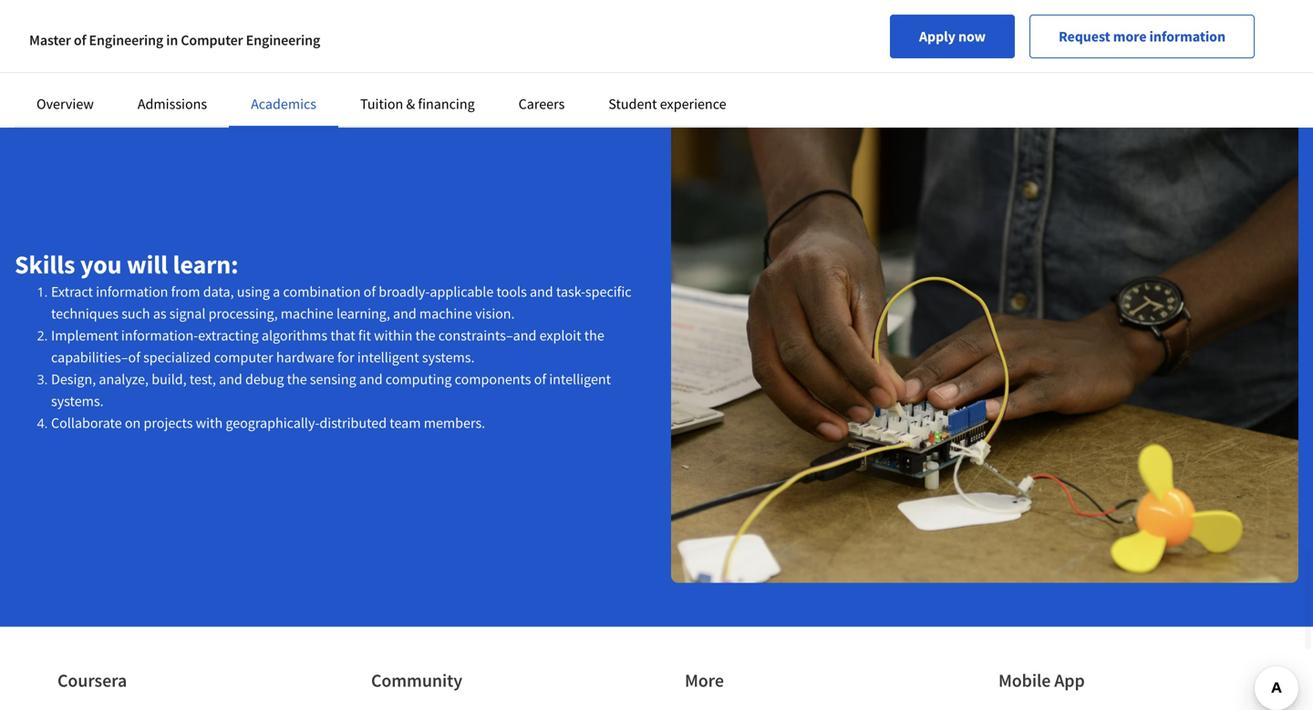Task type: vqa. For each thing, say whether or not it's contained in the screenshot.
the rightmost help
no



Task type: describe. For each thing, give the bounding box(es) containing it.
from
[[171, 283, 200, 301]]

extract
[[51, 283, 93, 301]]

information inside the request more information button
[[1150, 27, 1226, 46]]

more
[[1114, 27, 1147, 46]]

data,
[[203, 283, 234, 301]]

broadly-
[[379, 283, 430, 301]]

such
[[122, 305, 150, 323]]

apply now
[[920, 27, 986, 46]]

members.
[[424, 414, 486, 433]]

&
[[406, 95, 415, 113]]

1 horizontal spatial intelligent
[[550, 371, 611, 389]]

analyze,
[[99, 371, 149, 389]]

sensing
[[310, 371, 357, 389]]

and right sensing
[[359, 371, 383, 389]]

a
[[273, 283, 280, 301]]

test,
[[190, 371, 216, 389]]

request
[[1059, 27, 1111, 46]]

student experience link
[[609, 95, 727, 113]]

computer
[[214, 349, 274, 367]]

app
[[1055, 670, 1086, 692]]

capabilities–of
[[51, 349, 140, 367]]

apply
[[920, 27, 956, 46]]

1 engineering from the left
[[89, 31, 163, 49]]

tuition & financing
[[360, 95, 475, 113]]

request more information
[[1059, 27, 1226, 46]]

student
[[609, 95, 657, 113]]

0 horizontal spatial of
[[74, 31, 86, 49]]

1 vertical spatial of
[[364, 283, 376, 301]]

computing
[[386, 371, 452, 389]]

combination
[[283, 283, 361, 301]]

0 horizontal spatial the
[[287, 371, 307, 389]]

algorithms
[[262, 327, 328, 345]]

components
[[455, 371, 531, 389]]

as
[[153, 305, 167, 323]]

will
[[127, 249, 168, 281]]

on
[[125, 414, 141, 433]]

learn:
[[173, 249, 239, 281]]

careers link
[[519, 95, 565, 113]]

mobile
[[999, 670, 1052, 692]]

admissions link
[[138, 95, 207, 113]]

overview link
[[36, 95, 94, 113]]

mobile app
[[999, 670, 1086, 692]]

using
[[237, 283, 270, 301]]

2 machine from the left
[[420, 305, 473, 323]]

2 engineering from the left
[[246, 31, 320, 49]]

constraints–and
[[439, 327, 537, 345]]

master of engineering in computer engineering
[[29, 31, 320, 49]]

learning,
[[337, 305, 390, 323]]

financing
[[418, 95, 475, 113]]

processing,
[[209, 305, 278, 323]]

specialized
[[143, 349, 211, 367]]

1 machine from the left
[[281, 305, 334, 323]]

for
[[338, 349, 355, 367]]



Task type: locate. For each thing, give the bounding box(es) containing it.
1 horizontal spatial of
[[364, 283, 376, 301]]

and left task- at the left of the page
[[530, 283, 554, 301]]

specific
[[586, 283, 632, 301]]

0 horizontal spatial machine
[[281, 305, 334, 323]]

0 horizontal spatial systems.
[[51, 392, 104, 411]]

information up such
[[96, 283, 168, 301]]

1 horizontal spatial systems.
[[422, 349, 475, 367]]

projects
[[144, 414, 193, 433]]

hardware
[[276, 349, 335, 367]]

2 vertical spatial of
[[534, 371, 547, 389]]

with
[[196, 414, 223, 433]]

implement
[[51, 327, 118, 345]]

experience
[[660, 95, 727, 113]]

tuition & financing link
[[360, 95, 475, 113]]

apply now button
[[891, 15, 1016, 58]]

debug
[[245, 371, 284, 389]]

2 horizontal spatial the
[[585, 327, 605, 345]]

1 horizontal spatial the
[[416, 327, 436, 345]]

1 horizontal spatial information
[[1150, 27, 1226, 46]]

signal
[[170, 305, 206, 323]]

computer
[[181, 31, 243, 49]]

build,
[[152, 371, 187, 389]]

tuition
[[360, 95, 404, 113]]

of
[[74, 31, 86, 49], [364, 283, 376, 301], [534, 371, 547, 389]]

machine down applicable
[[420, 305, 473, 323]]

the right exploit
[[585, 327, 605, 345]]

admissions
[[138, 95, 207, 113]]

that
[[331, 327, 356, 345]]

machine up algorithms at the top left
[[281, 305, 334, 323]]

skills
[[15, 249, 75, 281]]

1 vertical spatial intelligent
[[550, 371, 611, 389]]

intelligent down within
[[358, 349, 419, 367]]

information
[[1150, 27, 1226, 46], [96, 283, 168, 301]]

extracting
[[198, 327, 259, 345]]

design,
[[51, 371, 96, 389]]

you
[[80, 249, 122, 281]]

and down the 'broadly-'
[[393, 305, 417, 323]]

engineering up academics link
[[246, 31, 320, 49]]

1 horizontal spatial engineering
[[246, 31, 320, 49]]

the
[[416, 327, 436, 345], [585, 327, 605, 345], [287, 371, 307, 389]]

in
[[166, 31, 178, 49]]

machine
[[281, 305, 334, 323], [420, 305, 473, 323]]

academics link
[[251, 95, 317, 113]]

academics
[[251, 95, 317, 113]]

the down hardware
[[287, 371, 307, 389]]

0 horizontal spatial engineering
[[89, 31, 163, 49]]

1 horizontal spatial machine
[[420, 305, 473, 323]]

and down computer
[[219, 371, 243, 389]]

skills you will learn: extract information from data, using a combination of broadly-applicable tools and task-specific techniques such as signal processing, machine learning, and machine vision. implement information-extracting algorithms that fit within the constraints–and exploit the capabilities–of specialized computer hardware for intelligent systems. design, analyze, build, test, and debug the sensing and computing components of intelligent systems. collaborate on projects with geographically-distributed team members.
[[15, 249, 632, 433]]

collaborate
[[51, 414, 122, 433]]

information inside skills you will learn: extract information from data, using a combination of broadly-applicable tools and task-specific techniques such as signal processing, machine learning, and machine vision. implement information-extracting algorithms that fit within the constraints–and exploit the capabilities–of specialized computer hardware for intelligent systems. design, analyze, build, test, and debug the sensing and computing components of intelligent systems. collaborate on projects with geographically-distributed team members.
[[96, 283, 168, 301]]

intelligent down exploit
[[550, 371, 611, 389]]

overview
[[36, 95, 94, 113]]

fit
[[359, 327, 371, 345]]

intelligent
[[358, 349, 419, 367], [550, 371, 611, 389]]

request more information button
[[1030, 15, 1256, 58]]

techniques
[[51, 305, 119, 323]]

0 horizontal spatial intelligent
[[358, 349, 419, 367]]

and
[[530, 283, 554, 301], [393, 305, 417, 323], [219, 371, 243, 389], [359, 371, 383, 389]]

exploit
[[540, 327, 582, 345]]

0 vertical spatial information
[[1150, 27, 1226, 46]]

careers
[[519, 95, 565, 113]]

engineering
[[89, 31, 163, 49], [246, 31, 320, 49]]

systems.
[[422, 349, 475, 367], [51, 392, 104, 411]]

the right within
[[416, 327, 436, 345]]

applicable
[[430, 283, 494, 301]]

embedded module image image
[[735, 0, 1200, 26]]

1 vertical spatial systems.
[[51, 392, 104, 411]]

team
[[390, 414, 421, 433]]

information right more
[[1150, 27, 1226, 46]]

within
[[374, 327, 413, 345]]

0 vertical spatial of
[[74, 31, 86, 49]]

of right components
[[534, 371, 547, 389]]

now
[[959, 27, 986, 46]]

student experience
[[609, 95, 727, 113]]

information-
[[121, 327, 198, 345]]

2 horizontal spatial of
[[534, 371, 547, 389]]

1 vertical spatial information
[[96, 283, 168, 301]]

0 vertical spatial intelligent
[[358, 349, 419, 367]]

of right "master"
[[74, 31, 86, 49]]

systems. up computing
[[422, 349, 475, 367]]

engineering left in at top
[[89, 31, 163, 49]]

0 vertical spatial systems.
[[422, 349, 475, 367]]

more
[[685, 670, 724, 692]]

of up learning,
[[364, 283, 376, 301]]

geographically-
[[226, 414, 320, 433]]

task-
[[557, 283, 586, 301]]

community
[[371, 670, 463, 692]]

coursera
[[57, 670, 127, 692]]

tools
[[497, 283, 527, 301]]

distributed
[[320, 414, 387, 433]]

0 horizontal spatial information
[[96, 283, 168, 301]]

systems. down design,
[[51, 392, 104, 411]]

master
[[29, 31, 71, 49]]

vision.
[[475, 305, 515, 323]]



